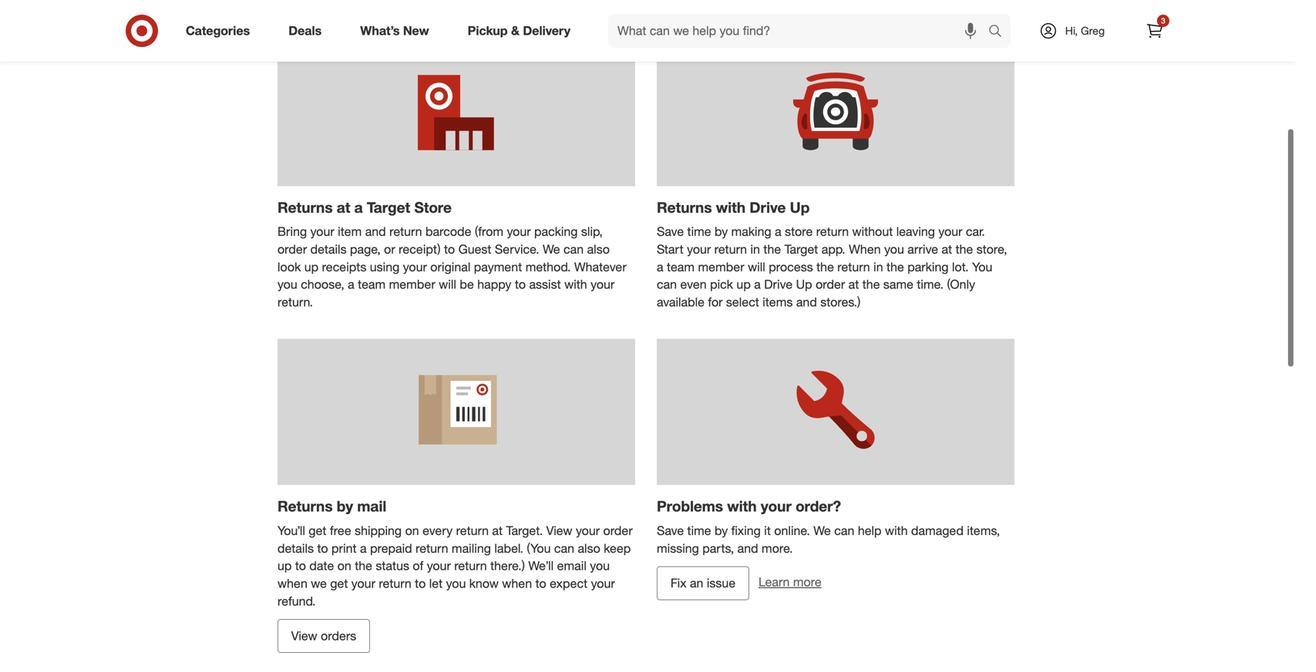 Task type: describe. For each thing, give the bounding box(es) containing it.
even
[[681, 277, 707, 292]]

delivery
[[523, 23, 571, 38]]

it
[[765, 523, 771, 538]]

bring
[[278, 224, 307, 239]]

to left date
[[295, 559, 306, 574]]

date
[[310, 559, 334, 574]]

receipt)
[[399, 242, 441, 257]]

select
[[727, 295, 760, 310]]

to up date
[[317, 541, 328, 556]]

view orders
[[291, 629, 357, 644]]

learn more button
[[759, 574, 822, 591]]

leaving
[[897, 224, 936, 239]]

items,
[[968, 523, 1001, 538]]

your up let
[[427, 559, 451, 574]]

barcode
[[426, 224, 472, 239]]

process
[[769, 259, 814, 274]]

for
[[708, 295, 723, 310]]

whatever
[[575, 259, 627, 274]]

team inside bring your item and return barcode (from your packing slip, order details page, or receipt) to guest service. we can also look up receipts using your original payment method. whatever you choose, a team member will be happy to assist with your return.
[[358, 277, 386, 292]]

orders
[[321, 629, 357, 644]]

when
[[849, 242, 881, 257]]

the up same
[[887, 259, 905, 274]]

payment
[[474, 259, 522, 274]]

will inside bring your item and return barcode (from your packing slip, order details page, or receipt) to guest service. we can also look up receipts using your original payment method. whatever you choose, a team member will be happy to assist with your return.
[[439, 277, 457, 292]]

to down we'll
[[536, 576, 547, 591]]

what's new
[[360, 23, 429, 38]]

with inside save time by fixing it online. we can help with damaged items, missing parts, and more.
[[885, 523, 908, 538]]

0 vertical spatial on
[[405, 523, 419, 538]]

deals link
[[276, 14, 341, 48]]

to left assist
[[515, 277, 526, 292]]

of
[[413, 559, 424, 574]]

stores.)
[[821, 295, 861, 310]]

1 vertical spatial get
[[330, 576, 348, 591]]

return down status
[[379, 576, 412, 591]]

return down when
[[838, 259, 871, 274]]

receipts
[[322, 259, 367, 274]]

bring your item and return barcode (from your packing slip, order details page, or receipt) to guest service. we can also look up receipts using your original payment method. whatever you choose, a team member will be happy to assist with your return.
[[278, 224, 627, 310]]

target inside save time by making a store return without leaving your car. start your return in the target app. when you arrive at the store, a team member will process the return in the parking lot. you can even pick up a drive up order at the same time. (only available for select items and stores.)
[[785, 242, 819, 257]]

also inside you'll get free shipping on every return at target. view your order details to print a prepaid return mailing label. (you can also keep up to date on the status of your return there.) we'll email you when we get your return to let you know when to expect your refund.
[[578, 541, 601, 556]]

and inside save time by making a store return without leaving your car. start your return in the target app. when you arrive at the store, a team member will process the return in the parking lot. you can even pick up a drive up order at the same time. (only available for select items and stores.)
[[797, 295, 818, 310]]

more
[[794, 575, 822, 590]]

a left store
[[775, 224, 782, 239]]

returns by mail
[[278, 498, 387, 515]]

store
[[785, 224, 813, 239]]

with up making
[[716, 198, 746, 216]]

store,
[[977, 242, 1008, 257]]

we
[[311, 576, 327, 591]]

up inside you'll get free shipping on every return at target. view your order details to print a prepaid return mailing label. (you can also keep up to date on the status of your return there.) we'll email you when we get your return to let you know when to expect your refund.
[[278, 559, 292, 574]]

you'll
[[278, 523, 305, 538]]

service.
[[495, 242, 540, 257]]

at up item
[[337, 198, 351, 216]]

categories link
[[173, 14, 269, 48]]

store
[[415, 198, 452, 216]]

your right start
[[687, 242, 711, 257]]

refund.
[[278, 594, 316, 609]]

return up mailing
[[456, 523, 489, 538]]

original
[[431, 259, 471, 274]]

your down whatever
[[591, 277, 615, 292]]

(from
[[475, 224, 504, 239]]

can inside you'll get free shipping on every return at target. view your order details to print a prepaid return mailing label. (you can also keep up to date on the status of your return there.) we'll email you when we get your return to let you know when to expect your refund.
[[555, 541, 575, 556]]

at inside you'll get free shipping on every return at target. view your order details to print a prepaid return mailing label. (you can also keep up to date on the status of your return there.) we'll email you when we get your return to let you know when to expect your refund.
[[492, 523, 503, 538]]

your left 'car.'
[[939, 224, 963, 239]]

be
[[460, 277, 474, 292]]

pickup & delivery link
[[455, 14, 590, 48]]

making
[[732, 224, 772, 239]]

categories
[[186, 23, 250, 38]]

deals
[[289, 23, 322, 38]]

the inside you'll get free shipping on every return at target. view your order details to print a prepaid return mailing label. (you can also keep up to date on the status of your return there.) we'll email you when we get your return to let you know when to expect your refund.
[[355, 559, 373, 574]]

at up stores.)
[[849, 277, 860, 292]]

same
[[884, 277, 914, 292]]

at up lot.
[[942, 242, 953, 257]]

using
[[370, 259, 400, 274]]

with inside bring your item and return barcode (from your packing slip, order details page, or receipt) to guest service. we can also look up receipts using your original payment method. whatever you choose, a team member will be happy to assist with your return.
[[565, 277, 588, 292]]

up inside save time by making a store return without leaving your car. start your return in the target app. when you arrive at the store, a team member will process the return in the parking lot. you can even pick up a drive up order at the same time. (only available for select items and stores.)
[[737, 277, 751, 292]]

1 vertical spatial on
[[338, 559, 352, 574]]

your left item
[[311, 224, 335, 239]]

hi,
[[1066, 24, 1079, 37]]

label.
[[495, 541, 524, 556]]

your up the email
[[576, 523, 600, 538]]

your down print
[[352, 576, 376, 591]]

start
[[657, 242, 684, 257]]

0 vertical spatial drive
[[750, 198, 786, 216]]

expect
[[550, 576, 588, 591]]

1 vertical spatial by
[[337, 498, 353, 515]]

return down making
[[715, 242, 748, 257]]

issue
[[707, 576, 736, 591]]

1 when from the left
[[278, 576, 308, 591]]

more.
[[762, 541, 793, 556]]

return up "app."
[[817, 224, 849, 239]]

there.)
[[491, 559, 525, 574]]

view orders link
[[278, 620, 370, 653]]

car.
[[966, 224, 986, 239]]

free
[[330, 523, 351, 538]]

up inside save time by making a store return without leaving your car. start your return in the target app. when you arrive at the store, a team member will process the return in the parking lot. you can even pick up a drive up order at the same time. (only available for select items and stores.)
[[797, 277, 813, 292]]

the up lot.
[[956, 242, 974, 257]]

print
[[332, 541, 357, 556]]

mailing
[[452, 541, 491, 556]]

also inside bring your item and return barcode (from your packing slip, order details page, or receipt) to guest service. we can also look up receipts using your original payment method. whatever you choose, a team member will be happy to assist with your return.
[[587, 242, 610, 257]]

your down receipt)
[[403, 259, 427, 274]]

time.
[[917, 277, 944, 292]]

without
[[853, 224, 893, 239]]

team inside save time by making a store return without leaving your car. start your return in the target app. when you arrive at the store, a team member will process the return in the parking lot. you can even pick up a drive up order at the same time. (only available for select items and stores.)
[[667, 259, 695, 274]]

lot.
[[953, 259, 969, 274]]

or
[[384, 242, 395, 257]]

0 vertical spatial up
[[790, 198, 810, 216]]

details inside bring your item and return barcode (from your packing slip, order details page, or receipt) to guest service. we can also look up receipts using your original payment method. whatever you choose, a team member will be happy to assist with your return.
[[311, 242, 347, 257]]

every
[[423, 523, 453, 538]]

save for problems with your order?
[[657, 523, 684, 538]]

order inside bring your item and return barcode (from your packing slip, order details page, or receipt) to guest service. we can also look up receipts using your original payment method. whatever you choose, a team member will be happy to assist with your return.
[[278, 242, 307, 257]]

learn
[[759, 575, 790, 590]]

search
[[982, 25, 1019, 40]]

email
[[557, 559, 587, 574]]

keep
[[604, 541, 631, 556]]

0 horizontal spatial in
[[751, 242, 761, 257]]



Task type: vqa. For each thing, say whether or not it's contained in the screenshot.
the Find associated with Find Stores
no



Task type: locate. For each thing, give the bounding box(es) containing it.
to
[[444, 242, 455, 257], [515, 277, 526, 292], [317, 541, 328, 556], [295, 559, 306, 574], [415, 576, 426, 591], [536, 576, 547, 591]]

save inside save time by fixing it online. we can help with damaged items, missing parts, and more.
[[657, 523, 684, 538]]

time for returns
[[688, 224, 712, 239]]

your up service.
[[507, 224, 531, 239]]

0 vertical spatial by
[[715, 224, 728, 239]]

mail
[[357, 498, 387, 515]]

app.
[[822, 242, 846, 257]]

2 save from the top
[[657, 523, 684, 538]]

you right let
[[446, 576, 466, 591]]

save
[[657, 224, 684, 239], [657, 523, 684, 538]]

pick
[[711, 277, 734, 292]]

a down receipts
[[348, 277, 355, 292]]

arrive
[[908, 242, 939, 257]]

the left same
[[863, 277, 880, 292]]

member up "pick"
[[698, 259, 745, 274]]

method.
[[526, 259, 571, 274]]

1 vertical spatial target
[[785, 242, 819, 257]]

by up parts,
[[715, 523, 728, 538]]

1 save from the top
[[657, 224, 684, 239]]

view inside you'll get free shipping on every return at target. view your order details to print a prepaid return mailing label. (you can also keep up to date on the status of your return there.) we'll email you when we get your return to let you know when to expect your refund.
[[547, 523, 573, 538]]

order
[[278, 242, 307, 257], [816, 277, 846, 292], [604, 523, 633, 538]]

new
[[403, 23, 429, 38]]

a
[[355, 198, 363, 216], [775, 224, 782, 239], [657, 259, 664, 274], [348, 277, 355, 292], [755, 277, 761, 292], [360, 541, 367, 556]]

save time by fixing it online. we can help with damaged items, missing parts, and more.
[[657, 523, 1001, 556]]

the
[[764, 242, 781, 257], [956, 242, 974, 257], [817, 259, 835, 274], [887, 259, 905, 274], [863, 277, 880, 292], [355, 559, 373, 574]]

happy
[[478, 277, 512, 292]]

2 horizontal spatial up
[[737, 277, 751, 292]]

details
[[311, 242, 347, 257], [278, 541, 314, 556]]

choose,
[[301, 277, 345, 292]]

1 horizontal spatial up
[[304, 259, 319, 274]]

fix an issue
[[671, 576, 736, 591]]

0 vertical spatial in
[[751, 242, 761, 257]]

prepaid
[[370, 541, 412, 556]]

0 horizontal spatial and
[[365, 224, 386, 239]]

0 vertical spatial order
[[278, 242, 307, 257]]

time inside save time by making a store return without leaving your car. start your return in the target app. when you arrive at the store, a team member will process the return in the parking lot. you can even pick up a drive up order at the same time. (only available for select items and stores.)
[[688, 224, 712, 239]]

returns for returns at a target store
[[278, 198, 333, 216]]

1 vertical spatial team
[[358, 277, 386, 292]]

1 vertical spatial and
[[797, 295, 818, 310]]

1 horizontal spatial in
[[874, 259, 884, 274]]

a up select at the top of page
[[755, 277, 761, 292]]

your up it
[[761, 498, 792, 515]]

1 vertical spatial in
[[874, 259, 884, 274]]

can up the email
[[555, 541, 575, 556]]

2 vertical spatial up
[[278, 559, 292, 574]]

0 vertical spatial view
[[547, 523, 573, 538]]

you'll get free shipping on every return at target. view your order details to print a prepaid return mailing label. (you can also keep up to date on the status of your return there.) we'll email you when we get your return to let you know when to expect your refund.
[[278, 523, 633, 609]]

to up original
[[444, 242, 455, 257]]

2 vertical spatial by
[[715, 523, 728, 538]]

member inside save time by making a store return without leaving your car. start your return in the target app. when you arrive at the store, a team member will process the return in the parking lot. you can even pick up a drive up order at the same time. (only available for select items and stores.)
[[698, 259, 745, 274]]

what's
[[360, 23, 400, 38]]

What can we help you find? suggestions appear below search field
[[609, 14, 993, 48]]

3
[[1162, 16, 1166, 25]]

a right print
[[360, 541, 367, 556]]

packing
[[535, 224, 578, 239]]

you down leaving
[[885, 242, 905, 257]]

time inside save time by fixing it online. we can help with damaged items, missing parts, and more.
[[688, 523, 712, 538]]

at up the label.
[[492, 523, 503, 538]]

0 vertical spatial details
[[311, 242, 347, 257]]

drive inside save time by making a store return without leaving your car. start your return in the target app. when you arrive at the store, a team member will process the return in the parking lot. you can even pick up a drive up order at the same time. (only available for select items and stores.)
[[765, 277, 793, 292]]

pickup
[[468, 23, 508, 38]]

2 when from the left
[[502, 576, 532, 591]]

can
[[564, 242, 584, 257], [657, 277, 677, 292], [835, 523, 855, 538], [555, 541, 575, 556]]

damaged
[[912, 523, 964, 538]]

0 horizontal spatial get
[[309, 523, 327, 538]]

0 vertical spatial also
[[587, 242, 610, 257]]

can inside bring your item and return barcode (from your packing slip, order details page, or receipt) to guest service. we can also look up receipts using your original payment method. whatever you choose, a team member will be happy to assist with your return.
[[564, 242, 584, 257]]

order down bring
[[278, 242, 307, 257]]

status
[[376, 559, 410, 574]]

target.
[[506, 523, 543, 538]]

save inside save time by making a store return without leaving your car. start your return in the target app. when you arrive at the store, a team member will process the return in the parking lot. you can even pick up a drive up order at the same time. (only available for select items and stores.)
[[657, 224, 684, 239]]

1 horizontal spatial get
[[330, 576, 348, 591]]

a up item
[[355, 198, 363, 216]]

return inside bring your item and return barcode (from your packing slip, order details page, or receipt) to guest service. we can also look up receipts using your original payment method. whatever you choose, a team member will be happy to assist with your return.
[[390, 224, 422, 239]]

1 vertical spatial also
[[578, 541, 601, 556]]

when
[[278, 576, 308, 591], [502, 576, 532, 591]]

on down print
[[338, 559, 352, 574]]

save up start
[[657, 224, 684, 239]]

order up stores.)
[[816, 277, 846, 292]]

time up parts,
[[688, 523, 712, 538]]

1 vertical spatial order
[[816, 277, 846, 292]]

2 time from the top
[[688, 523, 712, 538]]

and down fixing
[[738, 541, 759, 556]]

save time by making a store return without leaving your car. start your return in the target app. when you arrive at the store, a team member will process the return in the parking lot. you can even pick up a drive up order at the same time. (only available for select items and stores.)
[[657, 224, 1008, 310]]

0 vertical spatial target
[[367, 198, 410, 216]]

will inside save time by making a store return without leaving your car. start your return in the target app. when you arrive at the store, a team member will process the return in the parking lot. you can even pick up a drive up order at the same time. (only available for select items and stores.)
[[748, 259, 766, 274]]

with
[[716, 198, 746, 216], [565, 277, 588, 292], [728, 498, 757, 515], [885, 523, 908, 538]]

and inside save time by fixing it online. we can help with damaged items, missing parts, and more.
[[738, 541, 759, 556]]

when up refund.
[[278, 576, 308, 591]]

up down the you'll
[[278, 559, 292, 574]]

returns up bring
[[278, 198, 333, 216]]

2 horizontal spatial and
[[797, 295, 818, 310]]

available
[[657, 295, 705, 310]]

by for returns
[[715, 224, 728, 239]]

team down using
[[358, 277, 386, 292]]

1 vertical spatial view
[[291, 629, 318, 644]]

you down keep
[[590, 559, 610, 574]]

1 vertical spatial details
[[278, 541, 314, 556]]

get right we
[[330, 576, 348, 591]]

in
[[751, 242, 761, 257], [874, 259, 884, 274]]

1 horizontal spatial order
[[604, 523, 633, 538]]

by
[[715, 224, 728, 239], [337, 498, 353, 515], [715, 523, 728, 538]]

1 vertical spatial save
[[657, 523, 684, 538]]

details down the you'll
[[278, 541, 314, 556]]

1 horizontal spatial we
[[814, 523, 831, 538]]

up down process
[[797, 277, 813, 292]]

member down using
[[389, 277, 436, 292]]

time
[[688, 224, 712, 239], [688, 523, 712, 538]]

also up whatever
[[587, 242, 610, 257]]

problems
[[657, 498, 724, 515]]

drive
[[750, 198, 786, 216], [765, 277, 793, 292]]

a inside you'll get free shipping on every return at target. view your order details to print a prepaid return mailing label. (you can also keep up to date on the status of your return there.) we'll email you when we get your return to let you know when to expect your refund.
[[360, 541, 367, 556]]

return down mailing
[[455, 559, 487, 574]]

by inside save time by fixing it online. we can help with damaged items, missing parts, and more.
[[715, 523, 728, 538]]

order inside save time by making a store return without leaving your car. start your return in the target app. when you arrive at the store, a team member will process the return in the parking lot. you can even pick up a drive up order at the same time. (only available for select items and stores.)
[[816, 277, 846, 292]]

hi, greg
[[1066, 24, 1105, 37]]

0 vertical spatial member
[[698, 259, 745, 274]]

drive up making
[[750, 198, 786, 216]]

and inside bring your item and return barcode (from your packing slip, order details page, or receipt) to guest service. we can also look up receipts using your original payment method. whatever you choose, a team member will be happy to assist with your return.
[[365, 224, 386, 239]]

3 link
[[1139, 14, 1172, 48]]

1 vertical spatial member
[[389, 277, 436, 292]]

0 vertical spatial team
[[667, 259, 695, 274]]

search button
[[982, 14, 1019, 51]]

2 horizontal spatial order
[[816, 277, 846, 292]]

to left let
[[415, 576, 426, 591]]

can up available
[[657, 277, 677, 292]]

slip,
[[582, 224, 603, 239]]

target down store
[[785, 242, 819, 257]]

by inside save time by making a store return without leaving your car. start your return in the target app. when you arrive at the store, a team member will process the return in the parking lot. you can even pick up a drive up order at the same time. (only available for select items and stores.)
[[715, 224, 728, 239]]

missing
[[657, 541, 700, 556]]

the up process
[[764, 242, 781, 257]]

drive up items
[[765, 277, 793, 292]]

order?
[[796, 498, 842, 515]]

can inside save time by making a store return without leaving your car. start your return in the target app. when you arrive at the store, a team member will process the return in the parking lot. you can even pick up a drive up order at the same time. (only available for select items and stores.)
[[657, 277, 677, 292]]

(only
[[948, 277, 976, 292]]

get left free
[[309, 523, 327, 538]]

item
[[338, 224, 362, 239]]

order up keep
[[604, 523, 633, 538]]

we inside save time by fixing it online. we can help with damaged items, missing parts, and more.
[[814, 523, 831, 538]]

by for problems
[[715, 523, 728, 538]]

&
[[511, 23, 520, 38]]

up up store
[[790, 198, 810, 216]]

1 vertical spatial will
[[439, 277, 457, 292]]

can left the help
[[835, 523, 855, 538]]

will left process
[[748, 259, 766, 274]]

0 horizontal spatial member
[[389, 277, 436, 292]]

view left orders
[[291, 629, 318, 644]]

we inside bring your item and return barcode (from your packing slip, order details page, or receipt) to guest service. we can also look up receipts using your original payment method. whatever you choose, a team member will be happy to assist with your return.
[[543, 242, 560, 257]]

can inside save time by fixing it online. we can help with damaged items, missing parts, and more.
[[835, 523, 855, 538]]

by up free
[[337, 498, 353, 515]]

1 vertical spatial up
[[737, 277, 751, 292]]

and up page,
[[365, 224, 386, 239]]

with down whatever
[[565, 277, 588, 292]]

you inside save time by making a store return without leaving your car. start your return in the target app. when you arrive at the store, a team member will process the return in the parking lot. you can even pick up a drive up order at the same time. (only available for select items and stores.)
[[885, 242, 905, 257]]

target up or
[[367, 198, 410, 216]]

will down original
[[439, 277, 457, 292]]

time for problems
[[688, 523, 712, 538]]

0 vertical spatial up
[[304, 259, 319, 274]]

on left every
[[405, 523, 419, 538]]

help
[[858, 523, 882, 538]]

1 horizontal spatial when
[[502, 576, 532, 591]]

fix
[[671, 576, 687, 591]]

we down order?
[[814, 523, 831, 538]]

returns up start
[[657, 198, 712, 216]]

pickup & delivery
[[468, 23, 571, 38]]

guest
[[459, 242, 492, 257]]

0 horizontal spatial team
[[358, 277, 386, 292]]

parking
[[908, 259, 949, 274]]

the down print
[[355, 559, 373, 574]]

1 horizontal spatial on
[[405, 523, 419, 538]]

get
[[309, 523, 327, 538], [330, 576, 348, 591]]

0 vertical spatial and
[[365, 224, 386, 239]]

by down returns with drive up
[[715, 224, 728, 239]]

1 vertical spatial drive
[[765, 277, 793, 292]]

member inside bring your item and return barcode (from your packing slip, order details page, or receipt) to guest service. we can also look up receipts using your original payment method. whatever you choose, a team member will be happy to assist with your return.
[[389, 277, 436, 292]]

1 horizontal spatial and
[[738, 541, 759, 556]]

returns
[[278, 198, 333, 216], [657, 198, 712, 216], [278, 498, 333, 515]]

with up fixing
[[728, 498, 757, 515]]

at
[[337, 198, 351, 216], [942, 242, 953, 257], [849, 277, 860, 292], [492, 523, 503, 538]]

we
[[543, 242, 560, 257], [814, 523, 831, 538]]

fix an issue link
[[657, 567, 750, 601]]

a down start
[[657, 259, 664, 274]]

0 vertical spatial get
[[309, 523, 327, 538]]

look
[[278, 259, 301, 274]]

0 horizontal spatial order
[[278, 242, 307, 257]]

we'll
[[529, 559, 554, 574]]

view up (you
[[547, 523, 573, 538]]

0 horizontal spatial up
[[278, 559, 292, 574]]

with right the help
[[885, 523, 908, 538]]

let
[[429, 576, 443, 591]]

time down returns with drive up
[[688, 224, 712, 239]]

greg
[[1082, 24, 1105, 37]]

up up choose,
[[304, 259, 319, 274]]

0 horizontal spatial target
[[367, 198, 410, 216]]

1 vertical spatial we
[[814, 523, 831, 538]]

team
[[667, 259, 695, 274], [358, 277, 386, 292]]

return up receipt)
[[390, 224, 422, 239]]

you down "look"
[[278, 277, 298, 292]]

0 vertical spatial we
[[543, 242, 560, 257]]

0 vertical spatial will
[[748, 259, 766, 274]]

your right expect
[[591, 576, 615, 591]]

page,
[[350, 242, 381, 257]]

and right items
[[797, 295, 818, 310]]

returns for returns by mail
[[278, 498, 333, 515]]

1 horizontal spatial will
[[748, 259, 766, 274]]

0 horizontal spatial we
[[543, 242, 560, 257]]

details up receipts
[[311, 242, 347, 257]]

1 horizontal spatial target
[[785, 242, 819, 257]]

we up method.
[[543, 242, 560, 257]]

also up the email
[[578, 541, 601, 556]]

in down making
[[751, 242, 761, 257]]

2 vertical spatial and
[[738, 541, 759, 556]]

can down packing
[[564, 242, 584, 257]]

0 vertical spatial save
[[657, 224, 684, 239]]

save up the missing in the right bottom of the page
[[657, 523, 684, 538]]

the down "app."
[[817, 259, 835, 274]]

order inside you'll get free shipping on every return at target. view your order details to print a prepaid return mailing label. (you can also keep up to date on the status of your return there.) we'll email you when we get your return to let you know when to expect your refund.
[[604, 523, 633, 538]]

1 vertical spatial time
[[688, 523, 712, 538]]

1 horizontal spatial team
[[667, 259, 695, 274]]

0 horizontal spatial view
[[291, 629, 318, 644]]

items
[[763, 295, 793, 310]]

returns at a target store
[[278, 198, 452, 216]]

up up select at the top of page
[[737, 277, 751, 292]]

a inside bring your item and return barcode (from your packing slip, order details page, or receipt) to guest service. we can also look up receipts using your original payment method. whatever you choose, a team member will be happy to assist with your return.
[[348, 277, 355, 292]]

team down start
[[667, 259, 695, 274]]

you inside bring your item and return barcode (from your packing slip, order details page, or receipt) to guest service. we can also look up receipts using your original payment method. whatever you choose, a team member will be happy to assist with your return.
[[278, 277, 298, 292]]

(you
[[527, 541, 551, 556]]

0 horizontal spatial when
[[278, 576, 308, 591]]

parts,
[[703, 541, 734, 556]]

save for returns with drive up
[[657, 224, 684, 239]]

0 horizontal spatial on
[[338, 559, 352, 574]]

details inside you'll get free shipping on every return at target. view your order details to print a prepaid return mailing label. (you can also keep up to date on the status of your return there.) we'll email you when we get your return to let you know when to expect your refund.
[[278, 541, 314, 556]]

return down every
[[416, 541, 449, 556]]

up inside bring your item and return barcode (from your packing slip, order details page, or receipt) to guest service. we can also look up receipts using your original payment method. whatever you choose, a team member will be happy to assist with your return.
[[304, 259, 319, 274]]

returns for returns with drive up
[[657, 198, 712, 216]]

know
[[470, 576, 499, 591]]

1 horizontal spatial view
[[547, 523, 573, 538]]

shipping
[[355, 523, 402, 538]]

learn more
[[759, 575, 822, 590]]

1 vertical spatial up
[[797, 277, 813, 292]]

when down there.)
[[502, 576, 532, 591]]

0 horizontal spatial will
[[439, 277, 457, 292]]

2 vertical spatial order
[[604, 523, 633, 538]]

1 horizontal spatial member
[[698, 259, 745, 274]]

0 vertical spatial time
[[688, 224, 712, 239]]

returns up the you'll
[[278, 498, 333, 515]]

in down when
[[874, 259, 884, 274]]

your
[[311, 224, 335, 239], [507, 224, 531, 239], [939, 224, 963, 239], [687, 242, 711, 257], [403, 259, 427, 274], [591, 277, 615, 292], [761, 498, 792, 515], [576, 523, 600, 538], [427, 559, 451, 574], [352, 576, 376, 591], [591, 576, 615, 591]]

1 time from the top
[[688, 224, 712, 239]]

assist
[[530, 277, 561, 292]]



